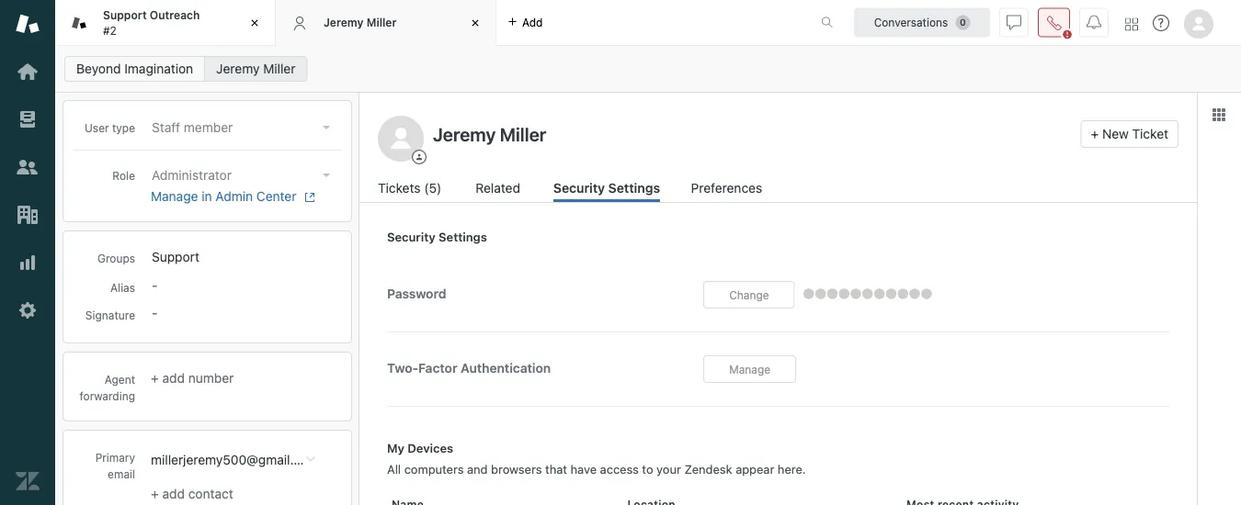 Task type: locate. For each thing, give the bounding box(es) containing it.
security right related link
[[553, 181, 605, 196]]

staff member
[[152, 120, 233, 135]]

0 vertical spatial +
[[1091, 126, 1099, 142]]

add
[[522, 16, 543, 29], [162, 371, 185, 386], [162, 487, 185, 502]]

email
[[108, 468, 135, 481]]

settings
[[608, 181, 660, 196], [439, 230, 487, 244]]

2 close image from the left
[[466, 14, 485, 32]]

staff member button
[[146, 115, 337, 141]]

0 horizontal spatial jeremy miller
[[216, 61, 296, 76]]

1 horizontal spatial jeremy
[[324, 16, 364, 29]]

your
[[657, 463, 681, 477]]

1 horizontal spatial support
[[152, 250, 199, 265]]

jeremy
[[324, 16, 364, 29], [216, 61, 260, 76]]

0 vertical spatial security settings
[[553, 181, 660, 196]]

jeremy miller tab
[[276, 0, 497, 46]]

tickets (5) link
[[378, 178, 445, 202]]

1 vertical spatial jeremy
[[216, 61, 260, 76]]

0 vertical spatial manage
[[151, 189, 198, 204]]

support inside support outreach #2
[[103, 9, 147, 22]]

0 horizontal spatial settings
[[439, 230, 487, 244]]

jeremy inside jeremy miller link
[[216, 61, 260, 76]]

0 vertical spatial miller
[[367, 16, 397, 29]]

password
[[387, 286, 446, 301]]

jeremy miller inside tab
[[324, 16, 397, 29]]

close image left add dropdown button
[[466, 14, 485, 32]]

0 vertical spatial support
[[103, 9, 147, 22]]

+ right agent
[[151, 371, 159, 386]]

tab containing support outreach
[[55, 0, 276, 46]]

support right groups
[[152, 250, 199, 265]]

+ inside button
[[1091, 126, 1099, 142]]

manage in admin center
[[151, 189, 296, 204]]

close image
[[245, 14, 264, 32], [466, 14, 485, 32]]

support for support
[[152, 250, 199, 265]]

miller
[[367, 16, 397, 29], [263, 61, 296, 76]]

1 horizontal spatial security
[[553, 181, 605, 196]]

0 vertical spatial jeremy
[[324, 16, 364, 29]]

1 arrow down image from the top
[[323, 126, 330, 130]]

customers image
[[16, 155, 40, 179]]

jeremy miller inside secondary element
[[216, 61, 296, 76]]

support up '#2'
[[103, 9, 147, 22]]

support
[[103, 9, 147, 22], [152, 250, 199, 265]]

administrator
[[152, 168, 232, 183]]

manage down change button at right
[[729, 363, 771, 376]]

miller inside tab
[[367, 16, 397, 29]]

imagination
[[124, 61, 193, 76]]

1 horizontal spatial jeremy miller
[[324, 16, 397, 29]]

0 vertical spatial security
[[553, 181, 605, 196]]

1 vertical spatial support
[[152, 250, 199, 265]]

preferences link
[[691, 178, 766, 202]]

notifications image
[[1087, 15, 1102, 30]]

reporting image
[[16, 251, 40, 275]]

arrow down image inside administrator button
[[323, 174, 330, 177]]

browsers
[[491, 463, 542, 477]]

None text field
[[428, 120, 1073, 148]]

0 vertical spatial arrow down image
[[323, 126, 330, 130]]

tab
[[55, 0, 276, 46]]

zendesk support image
[[16, 12, 40, 36]]

organizations image
[[16, 203, 40, 227]]

manage
[[151, 189, 198, 204], [729, 363, 771, 376]]

access
[[600, 463, 639, 477]]

security down tickets (5) link at the top left
[[387, 230, 436, 244]]

1 vertical spatial jeremy miller
[[216, 61, 296, 76]]

manage for manage in admin center
[[151, 189, 198, 204]]

arrow down image inside staff member button
[[323, 126, 330, 130]]

1 vertical spatial manage
[[729, 363, 771, 376]]

2 arrow down image from the top
[[323, 174, 330, 177]]

+
[[1091, 126, 1099, 142], [151, 371, 159, 386], [151, 487, 159, 502]]

1 horizontal spatial miller
[[367, 16, 397, 29]]

my
[[387, 442, 405, 456]]

security
[[553, 181, 605, 196], [387, 230, 436, 244]]

agent
[[105, 373, 135, 386]]

signature
[[85, 309, 135, 322]]

1 horizontal spatial settings
[[608, 181, 660, 196]]

0 horizontal spatial miller
[[263, 61, 296, 76]]

jeremy miller link
[[204, 56, 308, 82]]

security settings
[[553, 181, 660, 196], [387, 230, 487, 244]]

0 horizontal spatial security
[[387, 230, 436, 244]]

add for add number
[[162, 371, 185, 386]]

support outreach #2
[[103, 9, 200, 37]]

conversations
[[874, 16, 948, 29]]

1 vertical spatial miller
[[263, 61, 296, 76]]

security settings link
[[553, 178, 660, 202]]

+ for + add contact
[[151, 487, 159, 502]]

manage down 'administrator'
[[151, 189, 198, 204]]

+ new ticket
[[1091, 126, 1169, 142]]

+ left new
[[1091, 126, 1099, 142]]

1 vertical spatial add
[[162, 371, 185, 386]]

1 vertical spatial security settings
[[387, 230, 487, 244]]

jeremy miller
[[324, 16, 397, 29], [216, 61, 296, 76]]

in
[[202, 189, 212, 204]]

+ add contact
[[151, 487, 233, 502]]

1 close image from the left
[[245, 14, 264, 32]]

close image up jeremy miller link
[[245, 14, 264, 32]]

beyond imagination link
[[64, 56, 205, 82]]

●●●●●●●●●●●
[[803, 286, 933, 301]]

manage link
[[704, 356, 796, 384]]

1 vertical spatial security
[[387, 230, 436, 244]]

0 horizontal spatial support
[[103, 9, 147, 22]]

1 horizontal spatial close image
[[466, 14, 485, 32]]

0 horizontal spatial security settings
[[387, 230, 487, 244]]

1 vertical spatial arrow down image
[[323, 174, 330, 177]]

+ new ticket button
[[1081, 120, 1179, 148]]

1 horizontal spatial manage
[[729, 363, 771, 376]]

1 vertical spatial +
[[151, 371, 159, 386]]

all
[[387, 463, 401, 477]]

2 vertical spatial add
[[162, 487, 185, 502]]

0 vertical spatial add
[[522, 16, 543, 29]]

main element
[[0, 0, 55, 506]]

0 horizontal spatial jeremy
[[216, 61, 260, 76]]

staff
[[152, 120, 180, 135]]

add button
[[497, 0, 554, 45]]

admin
[[216, 189, 253, 204]]

0 vertical spatial settings
[[608, 181, 660, 196]]

user
[[85, 121, 109, 134]]

zendesk image
[[16, 470, 40, 494]]

0 horizontal spatial close image
[[245, 14, 264, 32]]

primary
[[95, 451, 135, 464]]

close image inside jeremy miller tab
[[466, 14, 485, 32]]

0 horizontal spatial manage
[[151, 189, 198, 204]]

+ left contact
[[151, 487, 159, 502]]

factor
[[418, 361, 458, 376]]

arrow down image
[[323, 126, 330, 130], [323, 174, 330, 177]]

primary email
[[95, 451, 135, 481]]

2 vertical spatial +
[[151, 487, 159, 502]]

apps image
[[1212, 108, 1227, 122]]

get started image
[[16, 60, 40, 84]]

change button
[[704, 281, 795, 309]]

+ for + new ticket
[[1091, 126, 1099, 142]]

support for support outreach #2
[[103, 9, 147, 22]]

0 vertical spatial jeremy miller
[[324, 16, 397, 29]]



Task type: describe. For each thing, give the bounding box(es) containing it.
zendesk
[[684, 463, 732, 477]]

role
[[112, 169, 135, 182]]

center
[[256, 189, 296, 204]]

that
[[545, 463, 567, 477]]

admin image
[[16, 299, 40, 323]]

authentication
[[461, 361, 551, 376]]

tickets
[[378, 181, 421, 196]]

add inside dropdown button
[[522, 16, 543, 29]]

outreach
[[150, 9, 200, 22]]

miller inside secondary element
[[263, 61, 296, 76]]

tickets (5)
[[378, 181, 442, 196]]

my devices all computers and browsers that have access to your zendesk appear here.
[[387, 442, 806, 477]]

ticket
[[1132, 126, 1169, 142]]

new
[[1102, 126, 1129, 142]]

administrator button
[[146, 163, 337, 188]]

two-
[[387, 361, 418, 376]]

get help image
[[1153, 15, 1170, 31]]

secondary element
[[55, 51, 1241, 87]]

number
[[188, 371, 234, 386]]

related link
[[476, 178, 523, 202]]

and
[[467, 463, 488, 477]]

manage for manage
[[729, 363, 771, 376]]

(5)
[[424, 181, 442, 196]]

1 vertical spatial settings
[[439, 230, 487, 244]]

button displays agent's chat status as invisible. image
[[1007, 15, 1022, 30]]

tabs tab list
[[55, 0, 802, 46]]

member
[[184, 120, 233, 135]]

millerjeremy500@gmail.com
[[151, 453, 319, 468]]

zendesk products image
[[1125, 18, 1138, 31]]

here.
[[778, 463, 806, 477]]

forwarding
[[80, 390, 135, 403]]

conversations button
[[854, 8, 990, 37]]

beyond
[[76, 61, 121, 76]]

beyond imagination
[[76, 61, 193, 76]]

arrow down image for administrator
[[323, 174, 330, 177]]

agent forwarding
[[80, 373, 135, 403]]

computers
[[404, 463, 464, 477]]

change
[[729, 289, 769, 302]]

two-factor authentication
[[387, 361, 551, 376]]

related
[[476, 181, 520, 196]]

to
[[642, 463, 653, 477]]

groups
[[97, 252, 135, 265]]

appear
[[736, 463, 774, 477]]

jeremy inside jeremy miller tab
[[324, 16, 364, 29]]

devices
[[408, 442, 453, 456]]

+ add number
[[151, 371, 234, 386]]

manage in admin center link
[[151, 188, 330, 205]]

have
[[571, 463, 597, 477]]

alias
[[110, 281, 135, 294]]

views image
[[16, 108, 40, 131]]

#2
[[103, 24, 117, 37]]

add for add contact
[[162, 487, 185, 502]]

contact
[[188, 487, 233, 502]]

1 horizontal spatial security settings
[[553, 181, 660, 196]]

+ for + add number
[[151, 371, 159, 386]]

preferences
[[691, 181, 762, 196]]

type
[[112, 121, 135, 134]]

user type
[[85, 121, 135, 134]]

arrow down image for staff member
[[323, 126, 330, 130]]



Task type: vqa. For each thing, say whether or not it's contained in the screenshot.
second Close image from the right
yes



